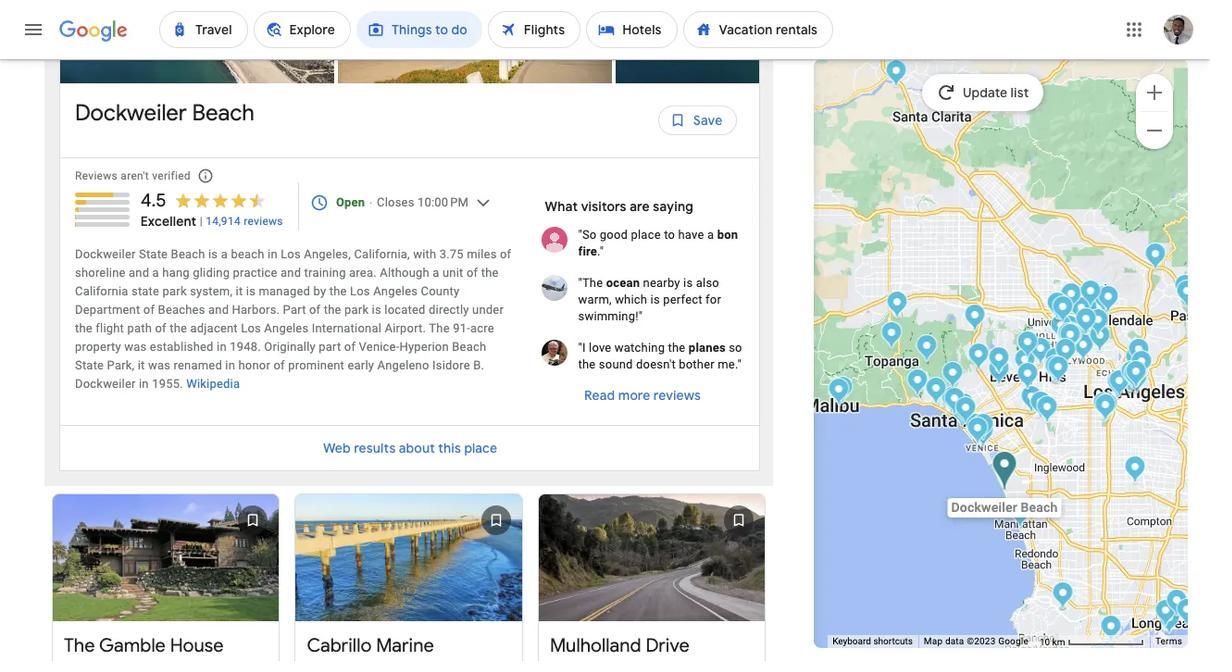 Task type: locate. For each thing, give the bounding box(es) containing it.
the down directly
[[429, 321, 450, 335]]

gliding
[[193, 266, 230, 280]]

los left angeles,
[[281, 247, 301, 261]]

the down miles
[[481, 266, 499, 280]]

and up managed
[[281, 266, 301, 280]]

it down practice
[[236, 284, 243, 298]]

0 vertical spatial the
[[429, 321, 450, 335]]

0 horizontal spatial angeles
[[264, 321, 309, 335]]

santa monica pier image
[[951, 399, 973, 430]]

read more reviews
[[585, 387, 701, 404]]

1 horizontal spatial was
[[148, 358, 170, 372]]

a
[[707, 228, 714, 242], [221, 247, 228, 261], [152, 266, 159, 280], [433, 266, 439, 280]]

in down adjacent
[[217, 340, 227, 354]]

aren't
[[121, 169, 149, 182]]

the hollywood museum image
[[1060, 324, 1081, 355]]

six flags magic mountain image
[[886, 59, 907, 90]]

petersen automotive museum image
[[1044, 356, 1065, 386]]

2 vertical spatial beach
[[452, 340, 486, 354]]

0 horizontal spatial place
[[464, 440, 497, 456]]

reviews down bother at right bottom
[[654, 387, 701, 404]]

visitors
[[581, 198, 627, 215]]

los down harbors.
[[241, 321, 261, 335]]

system,
[[190, 284, 233, 298]]

is
[[208, 247, 218, 261], [683, 276, 693, 290], [246, 284, 256, 298], [651, 292, 660, 306], [372, 303, 381, 317]]

0 vertical spatial was
[[124, 340, 147, 354]]

greystone mansion & gardens: the doheny estate image
[[1017, 331, 1038, 361]]

0 horizontal spatial los
[[241, 321, 261, 335]]

excellent | 14,914 reviews
[[140, 213, 283, 230]]

place
[[631, 228, 661, 242], [464, 440, 497, 456]]

0 vertical spatial reviews
[[244, 215, 283, 228]]

dolby theatre image
[[1058, 322, 1079, 353]]

0 vertical spatial dockweiler
[[75, 99, 187, 127]]

honor
[[238, 358, 270, 372]]

isidore
[[432, 358, 470, 372]]

angeles up originally
[[264, 321, 309, 335]]

heal the bay aquarium image
[[953, 397, 975, 428]]

1 vertical spatial place
[[464, 440, 497, 456]]

norton simon museum image
[[1180, 287, 1201, 318]]

of down international
[[344, 340, 356, 354]]

is up perfect
[[683, 276, 693, 290]]

universal studios hollywood image
[[1050, 293, 1071, 324]]

1 horizontal spatial los
[[281, 247, 301, 261]]

beaches
[[158, 303, 205, 317]]

2 vertical spatial dockweiler
[[75, 377, 136, 391]]

1 horizontal spatial the
[[429, 321, 450, 335]]

the getty image
[[968, 343, 989, 373]]

mulholland drive link
[[539, 491, 765, 661]]

place left to at the right top
[[631, 228, 661, 242]]

list
[[60, 0, 893, 102]]

of down originally
[[274, 358, 285, 372]]

mulholland drive image
[[887, 291, 908, 321]]

the up property
[[75, 321, 92, 335]]

data
[[945, 636, 964, 646]]

rose bowl stadium image
[[1175, 274, 1196, 305]]

1 vertical spatial dockweiler
[[75, 247, 136, 261]]

0 vertical spatial los
[[281, 247, 301, 261]]

travel town gift shop image
[[1080, 280, 1101, 310]]

beach up the hang
[[171, 247, 205, 261]]

venice boardwalk image
[[965, 413, 987, 443]]

is up gliding
[[208, 247, 218, 261]]

santa monica state beach image
[[950, 395, 971, 426]]

long beach museum of art image
[[1176, 598, 1198, 629]]

reviews aren't verified image
[[183, 154, 228, 198]]

keyboard shortcuts button
[[832, 635, 913, 648]]

0 vertical spatial it
[[236, 284, 243, 298]]

aquarium of the pacific image
[[1155, 599, 1176, 630]]

web
[[323, 440, 350, 456]]

house
[[170, 634, 224, 657]]

autry museum of the american west image
[[1098, 285, 1119, 316]]

2 horizontal spatial and
[[281, 266, 301, 280]]

1 vertical spatial it
[[138, 358, 145, 372]]

a left unit
[[433, 266, 439, 280]]

the down the "i
[[578, 357, 596, 371]]

museum of tolerance image
[[1017, 362, 1038, 393]]

cabrillo marine link
[[296, 482, 522, 661]]

bon
[[717, 228, 738, 242]]

more
[[619, 387, 651, 404]]

by
[[313, 284, 326, 298]]

early
[[348, 358, 374, 372]]

"i love watching the planes
[[578, 341, 726, 355]]

doesn't
[[636, 357, 676, 371]]

beach up reviews aren't verified icon
[[192, 99, 254, 127]]

state down property
[[75, 358, 104, 372]]

directly
[[429, 303, 469, 317]]

is down nearby at the top right
[[651, 292, 660, 306]]

list item
[[60, 0, 338, 83], [338, 0, 616, 83], [616, 0, 893, 83]]

with
[[413, 247, 436, 261]]

4.5
[[140, 189, 166, 212]]

1 vertical spatial reviews
[[654, 387, 701, 404]]

the broad image
[[1119, 361, 1140, 392]]

swimming!"
[[578, 309, 643, 323]]

reviews up beach
[[244, 215, 283, 228]]

it right park,
[[138, 358, 145, 372]]

dockweiler up 'reviews aren't verified'
[[75, 99, 187, 127]]

was up 1955.
[[148, 358, 170, 372]]

results
[[353, 440, 395, 456]]

web results about this place
[[323, 440, 497, 456]]

department
[[75, 303, 140, 317]]

grand central market image
[[1120, 365, 1141, 395]]

angels flight railway image
[[1119, 364, 1140, 394]]

old pasadena image
[[1187, 287, 1208, 318]]

madame tussauds hollywood image
[[1057, 323, 1078, 354]]

so
[[729, 341, 742, 355]]

0 vertical spatial beach
[[192, 99, 254, 127]]

0 vertical spatial angeles
[[373, 284, 418, 298]]

dockweiler up "shoreline"
[[75, 247, 136, 261]]

0 horizontal spatial reviews
[[244, 215, 283, 228]]

of right unit
[[467, 266, 478, 280]]

hammer museum image
[[988, 357, 1010, 388]]

1 horizontal spatial reviews
[[654, 387, 701, 404]]

dockweiler for dockweiler state beach is a beach in los angeles, california, with 3.75 miles of shoreline and a hang gliding practice and training area. although a unit of the california state park system, it is managed by the los angeles county department of beaches and harbors. part of the park is located directly under the flight path of the adjacent los angeles international airport. the 91-acre property was established in 1948. originally part of venice-hyperion beach state park, it was renamed in honor of prominent early angeleno isidore b. dockweiler in 1955.
[[75, 247, 136, 261]]

in down 1948. at the bottom left of page
[[225, 358, 235, 372]]

angeles,
[[304, 247, 351, 261]]

have
[[678, 228, 704, 242]]

save cabrillo marine aquarium to collection image
[[474, 498, 518, 542]]

is down practice
[[246, 284, 256, 298]]

update list button
[[922, 74, 1043, 111]]

1 horizontal spatial place
[[631, 228, 661, 242]]

la plaza de cultura y artes image
[[1126, 360, 1147, 391]]

sunset boulevard image
[[1030, 337, 1051, 368]]

place right this
[[464, 440, 497, 456]]

of
[[500, 247, 511, 261], [467, 266, 478, 280], [143, 303, 155, 317], [309, 303, 321, 317], [155, 321, 166, 335], [344, 340, 356, 354], [274, 358, 285, 372]]

state up the hang
[[139, 247, 168, 261]]

el pueblo de los angeles historical monument image
[[1126, 360, 1148, 391]]

although
[[380, 266, 429, 280]]

beach down 91-
[[452, 340, 486, 354]]

warm,
[[578, 292, 612, 306]]

1 dockweiler from the top
[[75, 99, 187, 127]]

los down area.
[[350, 284, 370, 298]]

warner bros. studio tour hollywood image
[[1061, 282, 1082, 313]]

acre
[[470, 321, 494, 335]]

academy museum of motion pictures image
[[1044, 354, 1065, 384]]

is left located
[[372, 303, 381, 317]]

saying
[[653, 198, 693, 215]]

open ⋅ closes 10:00 pm
[[336, 195, 469, 209]]

excellent
[[140, 213, 197, 230]]

0 horizontal spatial state
[[75, 358, 104, 372]]

county
[[421, 284, 460, 298]]

exposition park image
[[1095, 393, 1116, 424]]

hollywood sign image
[[1071, 296, 1092, 327]]

to
[[664, 228, 675, 242]]

california african american museum image
[[1097, 393, 1118, 423]]

malibu lagoon state beach image
[[829, 379, 851, 409]]

property
[[75, 340, 121, 354]]

the
[[429, 321, 450, 335], [64, 634, 95, 657]]

venice-
[[359, 340, 399, 354]]

1 vertical spatial los
[[350, 284, 370, 298]]

watts towers arts center image
[[1125, 456, 1146, 486]]

are
[[630, 198, 650, 215]]

beach
[[192, 99, 254, 127], [171, 247, 205, 261], [452, 340, 486, 354]]

1 vertical spatial state
[[75, 358, 104, 372]]

universal citywalk hollywood image
[[1049, 295, 1070, 326]]

0 horizontal spatial it
[[138, 358, 145, 372]]

10 km button
[[1034, 635, 1150, 649]]

japanese american national museum image
[[1126, 366, 1148, 396]]

the left the gamble in the bottom of the page
[[64, 634, 95, 657]]

point fermin lighthouse image
[[1089, 645, 1111, 661]]

1955.
[[152, 377, 183, 391]]

abbot kinney boulevard image
[[973, 413, 994, 443]]

la brea tar pits and museum image
[[1047, 354, 1068, 384]]

3.75
[[440, 247, 464, 261]]

the gamble house link
[[53, 483, 279, 661]]

los
[[281, 247, 301, 261], [350, 284, 370, 298], [241, 321, 261, 335]]

venice canals image
[[973, 419, 994, 450]]

was down path
[[124, 340, 147, 354]]

and
[[129, 266, 149, 280], [281, 266, 301, 280], [208, 303, 229, 317]]

©2023
[[967, 636, 996, 646]]

griffith observatory image
[[1085, 309, 1106, 340]]

ovation hollywood image
[[1058, 322, 1079, 353]]

and up state
[[129, 266, 149, 280]]

malibu pier image
[[832, 376, 853, 406]]

the
[[481, 266, 499, 280], [329, 284, 347, 298], [324, 303, 341, 317], [75, 321, 92, 335], [170, 321, 187, 335], [668, 341, 686, 355], [578, 357, 596, 371]]

2 dockweiler from the top
[[75, 247, 136, 261]]

the gamble house image
[[1179, 282, 1201, 313]]

reviews inside excellent | 14,914 reviews
[[244, 215, 283, 228]]

angeles down although
[[373, 284, 418, 298]]

the fowler museum image
[[988, 346, 1010, 377]]

korean friendship bell image
[[1089, 642, 1111, 661]]

path
[[127, 321, 152, 335]]

hollywood forever cemetery image
[[1073, 333, 1094, 364]]

park down the hang
[[163, 284, 187, 298]]

0 vertical spatial state
[[139, 247, 168, 261]]

established
[[150, 340, 214, 354]]

1 horizontal spatial park
[[344, 303, 369, 317]]

the queen mary image
[[1159, 606, 1180, 637]]

under
[[472, 303, 504, 317]]

and up adjacent
[[208, 303, 229, 317]]

1 horizontal spatial angeles
[[373, 284, 418, 298]]

jurassic world – the ride image
[[1047, 292, 1068, 322]]

downtown santa monica image
[[953, 393, 975, 423]]

the getty villa image
[[907, 368, 928, 399]]

santa monica mountains national recreation area image
[[881, 321, 902, 352]]

watching
[[615, 341, 665, 355]]

park up international
[[344, 303, 369, 317]]

california
[[75, 284, 128, 298]]

the inside so the sound doesn't bother me."
[[578, 357, 596, 371]]

fast & furious – supercharged image
[[1052, 295, 1074, 326]]

0 horizontal spatial park
[[163, 284, 187, 298]]

of down state
[[143, 303, 155, 317]]

0 horizontal spatial was
[[124, 340, 147, 354]]

public art "urban light" image
[[1045, 355, 1066, 385]]

zoom in map image
[[1143, 81, 1166, 103]]

dockweiler down park,
[[75, 377, 136, 391]]

0 horizontal spatial the
[[64, 634, 95, 657]]

gloria molina grand park image
[[1121, 360, 1142, 391]]



Task type: vqa. For each thing, say whether or not it's contained in the screenshot.
'Hang'
yes



Task type: describe. For each thing, give the bounding box(es) containing it.
elysian park image
[[1128, 338, 1150, 368]]

universal studio tour image
[[1049, 293, 1070, 323]]

ocean
[[606, 276, 640, 290]]

kidspace children's museum image
[[1176, 280, 1198, 310]]

the up bother at right bottom
[[668, 341, 686, 355]]

bradbury building image
[[1121, 365, 1142, 395]]

dockweiler beach element
[[75, 98, 254, 143]]

hollyhock house image
[[1089, 324, 1111, 355]]

1 vertical spatial angeles
[[264, 321, 309, 335]]

malibu creek state park image
[[794, 326, 815, 356]]

hollywood bowl image
[[1059, 315, 1080, 345]]

the greek theatre image
[[1088, 308, 1109, 339]]

km
[[1052, 637, 1065, 647]]

mulholland
[[550, 634, 641, 657]]

|
[[200, 215, 203, 228]]

3 list item from the left
[[616, 0, 893, 83]]

the original farmers market image
[[1045, 347, 1066, 378]]

area.
[[349, 266, 377, 280]]

pink's hot dogs image
[[1055, 338, 1076, 368]]

⋅
[[368, 195, 374, 209]]

unit
[[443, 266, 463, 280]]

located
[[384, 303, 426, 317]]

descanso gardens image
[[1145, 243, 1166, 273]]

10:00 pm
[[418, 195, 469, 209]]

battleship uss iowa museum image
[[1101, 615, 1122, 645]]

fire
[[578, 244, 597, 258]]

a up gliding
[[221, 247, 228, 261]]

the down by
[[324, 303, 341, 317]]

runyon canyon park image
[[1051, 314, 1072, 344]]

1948.
[[230, 340, 261, 354]]

international
[[312, 321, 381, 335]]

b.
[[473, 358, 484, 372]]

the hollywood roosevelt image
[[1057, 323, 1078, 354]]

save button
[[658, 98, 737, 143]]

so the sound doesn't bother me."
[[578, 341, 742, 371]]

cabrillo
[[307, 634, 372, 657]]

dockweiler beach
[[75, 99, 254, 127]]

about
[[398, 440, 435, 456]]

2 vertical spatial los
[[241, 321, 261, 335]]

reviews
[[75, 169, 118, 182]]

kenneth hahn state recreation area image
[[1037, 395, 1058, 426]]

1 horizontal spatial and
[[208, 303, 229, 317]]

what visitors are saying
[[545, 198, 693, 215]]

palisades park image
[[944, 387, 965, 418]]

bronson caves image
[[1076, 307, 1097, 338]]

mulholland drive
[[550, 634, 690, 657]]

renamed
[[174, 358, 222, 372]]

will rogers state historic park image
[[942, 361, 963, 392]]

state
[[131, 284, 159, 298]]

manhattan beach pier image
[[1010, 500, 1031, 531]]

save mulholland drive to collection image
[[717, 498, 761, 542]]

2 horizontal spatial los
[[350, 284, 370, 298]]

main menu image
[[22, 19, 44, 41]]

dodger stadium image
[[1126, 345, 1147, 376]]

which
[[615, 292, 647, 306]]

will rogers state beach image
[[926, 377, 947, 407]]

1 vertical spatial was
[[148, 358, 170, 372]]

91-
[[453, 321, 470, 335]]

marine
[[376, 634, 434, 657]]

0 vertical spatial place
[[631, 228, 661, 242]]

10
[[1040, 637, 1050, 647]]

14,914 reviews link
[[206, 214, 283, 229]]

zoom out map image
[[1143, 119, 1166, 141]]

me."
[[718, 357, 741, 371]]

dockweiler state beach is a beach in los angeles, california, with 3.75 miles of shoreline and a hang gliding practice and training area. although a unit of the california state park system, it is managed by the los angeles county department of beaches and harbors. part of the park is located directly under the flight path of the adjacent los angeles international airport. the 91-acre property was established in 1948. originally part of venice-hyperion beach state park, it was renamed in honor of prominent early angeleno isidore b. dockweiler in 1955.
[[75, 247, 511, 391]]

3 dockweiler from the top
[[75, 377, 136, 391]]

dockweiler for dockweiler beach
[[75, 99, 187, 127]]

a left bon
[[707, 228, 714, 242]]

1 vertical spatial park
[[344, 303, 369, 317]]

10 km
[[1040, 637, 1067, 647]]

the inside dockweiler state beach is a beach in los angeles, california, with 3.75 miles of shoreline and a hang gliding practice and training area. although a unit of the california state park system, it is managed by the los angeles county department of beaches and harbors. part of the park is located directly under the flight path of the adjacent los angeles international airport. the 91-acre property was established in 1948. originally part of venice-hyperion beach state park, it was renamed in honor of prominent early angeleno isidore b. dockweiler in 1955.
[[429, 321, 450, 335]]

california,
[[354, 247, 410, 261]]

sound
[[599, 357, 633, 371]]

training
[[304, 266, 346, 280]]

los angeles zoo image
[[1093, 285, 1114, 316]]

the down beaches
[[170, 321, 187, 335]]

the gamble house
[[64, 634, 224, 657]]

closes
[[377, 195, 414, 209]]

update list
[[962, 84, 1028, 101]]

walt disney concert hall image
[[1119, 361, 1140, 392]]

shortcuts
[[873, 636, 913, 646]]

originally
[[264, 340, 316, 354]]

"i
[[578, 341, 586, 355]]

airport.
[[385, 321, 426, 335]]

craft contemporary image
[[1048, 356, 1069, 386]]

practice
[[233, 266, 277, 280]]

nearby
[[643, 276, 680, 290]]

update
[[962, 84, 1007, 101]]

baldwin hills scenic overlook image
[[1030, 391, 1051, 421]]

"so good place to have a
[[578, 228, 717, 242]]

bother
[[679, 357, 715, 371]]

the grove image
[[1047, 347, 1068, 378]]

map region
[[740, 0, 1210, 661]]

planes
[[689, 341, 726, 355]]

2 list item from the left
[[338, 0, 616, 83]]

1 list item from the left
[[60, 0, 338, 83]]

rodeo drive image
[[1014, 348, 1036, 379]]

the museum of jurassic technology image
[[1021, 385, 1042, 416]]

cabrillo marine aquarium image
[[1095, 641, 1116, 661]]

google
[[998, 636, 1029, 646]]

keyboard shortcuts
[[832, 636, 913, 646]]

drive
[[646, 634, 690, 657]]

annenberg community beach house image
[[941, 386, 963, 417]]

what
[[545, 198, 578, 215]]

angeleno
[[377, 358, 429, 372]]

the right by
[[329, 284, 347, 298]]

hollywood walk of fame image
[[1067, 323, 1088, 354]]

1 horizontal spatial it
[[236, 284, 243, 298]]

in left 1955.
[[139, 377, 149, 391]]

los angeles city hall image
[[1124, 362, 1145, 393]]

wikipedia link
[[186, 377, 240, 391]]

shoreline
[[75, 266, 126, 280]]

topanga state park image
[[916, 334, 938, 365]]

for
[[706, 292, 721, 306]]

the last bookstore image
[[1119, 367, 1140, 397]]

of right miles
[[500, 247, 511, 261]]

hollywood boulevard image
[[1060, 321, 1081, 352]]

good
[[600, 228, 628, 242]]

0 vertical spatial park
[[163, 284, 187, 298]]

1 vertical spatial beach
[[171, 247, 205, 261]]

this
[[438, 440, 461, 456]]

los angeles state historic park image
[[1131, 350, 1152, 381]]

keyboard
[[832, 636, 871, 646]]

grammy museum l.a. live image
[[1109, 369, 1130, 400]]

griffith park image
[[1089, 294, 1111, 325]]

nearby is also warm, which is perfect for swimming!"
[[578, 276, 721, 323]]

terms
[[1155, 636, 1182, 646]]

tcl chinese theatre image
[[1058, 323, 1079, 354]]

open
[[336, 195, 365, 209]]

adamson house museum image
[[828, 378, 850, 408]]

hollywood wax museum image
[[1060, 323, 1081, 354]]

flight
[[96, 321, 124, 335]]

4.5 out of 5 stars from 14,914 reviews. excellent. element
[[140, 189, 283, 230]]

1 vertical spatial the
[[64, 634, 95, 657]]

gamble
[[99, 634, 166, 657]]

prominent
[[288, 358, 344, 372]]

olvera street image
[[1127, 358, 1149, 389]]

save the gamble house pasadena, california to collection image
[[231, 498, 275, 542]]

adjacent
[[190, 321, 238, 335]]

musso & frank grill image
[[1062, 323, 1083, 354]]

cabrillo marine
[[307, 634, 434, 661]]

natural history museum of los angeles county image
[[1093, 392, 1114, 422]]

crypto.com arena image
[[1107, 370, 1128, 401]]

1 horizontal spatial state
[[139, 247, 168, 261]]

"the
[[578, 276, 603, 290]]

hyperion
[[399, 340, 449, 354]]

of right path
[[155, 321, 166, 335]]

dockweiler beach image
[[992, 451, 1017, 493]]

venice beach skatepark image
[[967, 417, 988, 447]]

bon fire
[[578, 228, 738, 258]]

in right beach
[[268, 247, 278, 261]]

tongva park image
[[955, 396, 976, 427]]

14,914
[[206, 215, 241, 228]]

"so
[[578, 228, 597, 242]]

park,
[[107, 358, 135, 372]]

managed
[[259, 284, 310, 298]]

0 horizontal spatial and
[[129, 266, 149, 280]]

los angeles county museum of art image
[[1045, 354, 1066, 384]]

perfect
[[663, 292, 702, 306]]

a left the hang
[[152, 266, 159, 280]]

museum of latin american art (molaa) image
[[1166, 589, 1188, 619]]

beach
[[231, 247, 264, 261]]

"the ocean
[[578, 276, 640, 290]]

wikipedia
[[186, 377, 240, 391]]

south coast botanic garden image
[[1052, 581, 1074, 612]]

pacific park on the santa monica pier image
[[951, 399, 973, 430]]

of down by
[[309, 303, 321, 317]]



